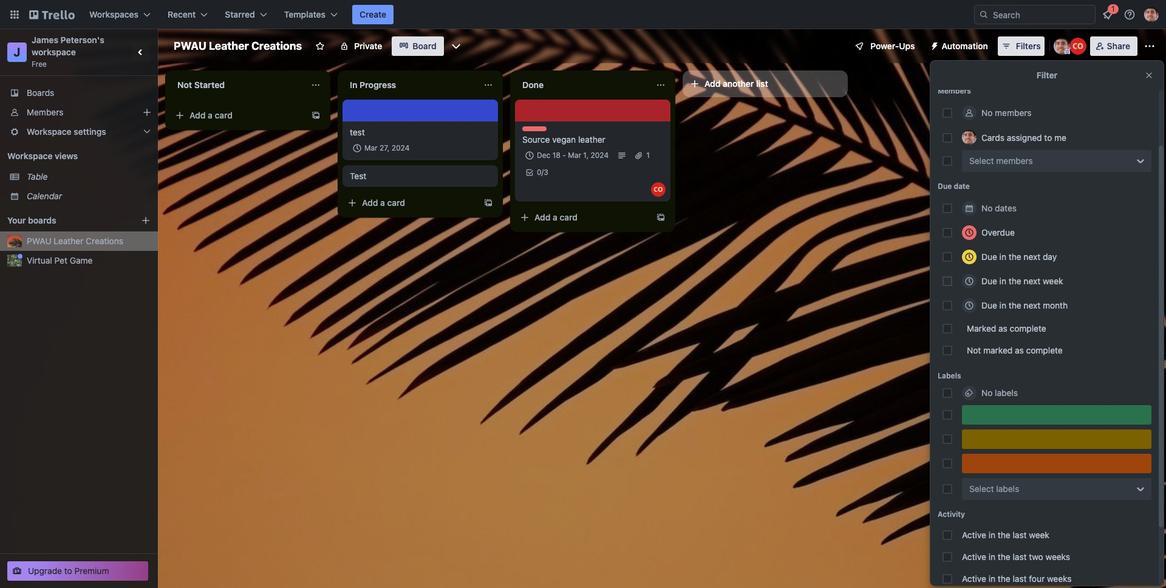 Task type: locate. For each thing, give the bounding box(es) containing it.
complete down marked as complete
[[1027, 345, 1063, 356]]

0 horizontal spatial a
[[208, 110, 213, 120]]

boards
[[28, 215, 56, 225]]

1 vertical spatial james peterson (jamespeterson93) image
[[1054, 38, 1071, 55]]

workspace inside workspace settings popup button
[[27, 126, 72, 137]]

christina overa (christinaovera) image
[[1070, 38, 1087, 55]]

members for no members
[[996, 108, 1032, 118]]

active in the last two weeks
[[963, 552, 1071, 562]]

3 no from the top
[[982, 388, 993, 398]]

1 next from the top
[[1024, 252, 1041, 262]]

in
[[1000, 252, 1007, 262], [1000, 276, 1007, 286], [1000, 300, 1007, 311], [989, 530, 996, 540], [989, 552, 996, 562], [989, 574, 996, 584]]

as
[[999, 323, 1008, 334], [1016, 345, 1025, 356]]

3 active from the top
[[963, 574, 987, 584]]

0 vertical spatial add a card
[[190, 110, 233, 120]]

last left two
[[1013, 552, 1027, 562]]

in for due in the next month
[[1000, 300, 1007, 311]]

in for due in the next day
[[1000, 252, 1007, 262]]

1 vertical spatial members
[[997, 156, 1034, 166]]

next for day
[[1024, 252, 1041, 262]]

0 vertical spatial weeks
[[1046, 552, 1071, 562]]

add a card
[[190, 110, 233, 120], [362, 198, 405, 208], [535, 212, 578, 222]]

power-ups button
[[847, 36, 923, 56]]

1 horizontal spatial pwau
[[174, 40, 207, 52]]

add down not started
[[190, 110, 206, 120]]

add a card button down test link
[[343, 193, 479, 213]]

add a card button
[[170, 106, 306, 125], [343, 193, 479, 213], [515, 208, 651, 227]]

1 active from the top
[[963, 530, 987, 540]]

1 horizontal spatial not
[[968, 345, 982, 356]]

pwau up "virtual"
[[27, 236, 51, 246]]

in up active in the last two weeks
[[989, 530, 996, 540]]

0 vertical spatial leather
[[209, 40, 249, 52]]

add a card button for done
[[515, 208, 651, 227]]

1 horizontal spatial members
[[938, 86, 972, 95]]

the up active in the last two weeks
[[998, 530, 1011, 540]]

Not Started text field
[[170, 75, 304, 95]]

pwau down recent popup button
[[174, 40, 207, 52]]

1 no from the top
[[982, 108, 993, 118]]

labels down not marked as complete
[[996, 388, 1019, 398]]

weeks right four
[[1048, 574, 1072, 584]]

month
[[1043, 300, 1069, 311]]

james peterson (jamespeterson93) image up filter
[[1054, 38, 1071, 55]]

automation
[[942, 41, 989, 51]]

weeks right two
[[1046, 552, 1071, 562]]

mar left 27,
[[365, 143, 378, 153]]

recent button
[[160, 5, 215, 24]]

create from template… image
[[311, 111, 321, 120], [656, 213, 666, 222]]

2 horizontal spatial add a card
[[535, 212, 578, 222]]

in down active in the last week
[[989, 552, 996, 562]]

mar
[[365, 143, 378, 153], [568, 151, 582, 160]]

0 horizontal spatial creations
[[86, 236, 123, 246]]

members
[[938, 86, 972, 95], [27, 107, 63, 117]]

week up "month"
[[1043, 276, 1064, 286]]

1 horizontal spatial leather
[[209, 40, 249, 52]]

not
[[177, 80, 192, 90], [968, 345, 982, 356]]

in down active in the last two weeks
[[989, 574, 996, 584]]

pwau leather creations down starred
[[174, 40, 302, 52]]

no for no labels
[[982, 388, 993, 398]]

1 vertical spatial last
[[1013, 552, 1027, 562]]

the for due in the next month
[[1009, 300, 1022, 311]]

1 vertical spatial workspace
[[7, 151, 53, 161]]

members
[[996, 108, 1032, 118], [997, 156, 1034, 166]]

1 vertical spatial card
[[387, 198, 405, 208]]

leather down starred
[[209, 40, 249, 52]]

overdue
[[982, 227, 1016, 238]]

add a card button down 3
[[515, 208, 651, 227]]

2 horizontal spatial card
[[560, 212, 578, 222]]

next left "month"
[[1024, 300, 1041, 311]]

card
[[215, 110, 233, 120], [387, 198, 405, 208], [560, 212, 578, 222]]

1 vertical spatial members
[[27, 107, 63, 117]]

0 vertical spatial pwau leather creations
[[174, 40, 302, 52]]

creations down templates
[[252, 40, 302, 52]]

templates button
[[277, 5, 345, 24]]

leather inside 'pwau leather creations' link
[[54, 236, 83, 246]]

due down overdue
[[982, 252, 998, 262]]

add
[[705, 78, 721, 89], [190, 110, 206, 120], [362, 198, 378, 208], [535, 212, 551, 222]]

james peterson (jamespeterson93) image left cards
[[963, 130, 977, 145]]

cards assigned to me
[[982, 132, 1067, 143]]

due in the next month
[[982, 300, 1069, 311]]

Board name text field
[[168, 36, 308, 56]]

a
[[208, 110, 213, 120], [381, 198, 385, 208], [553, 212, 558, 222]]

leather down your boards with 2 items element
[[54, 236, 83, 246]]

in down the due in the next day at the right top of page
[[1000, 276, 1007, 286]]

active
[[963, 530, 987, 540], [963, 552, 987, 562], [963, 574, 987, 584]]

2 horizontal spatial add a card button
[[515, 208, 651, 227]]

2 active from the top
[[963, 552, 987, 562]]

due for due in the next month
[[982, 300, 998, 311]]

members down cards assigned to me at the right top of the page
[[997, 156, 1034, 166]]

0 vertical spatial workspace
[[27, 126, 72, 137]]

me
[[1055, 132, 1067, 143]]

no for no dates
[[982, 203, 993, 213]]

last left four
[[1013, 574, 1027, 584]]

2024
[[392, 143, 410, 153], [591, 151, 609, 160]]

in for active in the last four weeks
[[989, 574, 996, 584]]

0 horizontal spatial to
[[64, 566, 72, 576]]

calendar
[[27, 191, 62, 201]]

add a card down 3
[[535, 212, 578, 222]]

due
[[938, 182, 953, 191], [982, 252, 998, 262], [982, 276, 998, 286], [982, 300, 998, 311]]

1 horizontal spatial card
[[387, 198, 405, 208]]

0 vertical spatial create from template… image
[[311, 111, 321, 120]]

next
[[1024, 252, 1041, 262], [1024, 276, 1041, 286], [1024, 300, 1041, 311]]

due down the due in the next day at the right top of page
[[982, 276, 998, 286]]

color: bold red, title: "sourcing" element
[[523, 126, 554, 136]]

due in the next week
[[982, 276, 1064, 286]]

mar right - on the top left of page
[[568, 151, 582, 160]]

your
[[7, 215, 26, 225]]

the down the due in the next day at the right top of page
[[1009, 276, 1022, 286]]

as right marked
[[999, 323, 1008, 334]]

add a card for done
[[535, 212, 578, 222]]

0 vertical spatial not
[[177, 80, 192, 90]]

0 vertical spatial last
[[1013, 530, 1027, 540]]

members up cards assigned to me at the right top of the page
[[996, 108, 1032, 118]]

0 vertical spatial members
[[996, 108, 1032, 118]]

0 horizontal spatial create from template… image
[[311, 111, 321, 120]]

due for due in the next week
[[982, 276, 998, 286]]

0 horizontal spatial pwau leather creations
[[27, 236, 123, 246]]

1 horizontal spatial as
[[1016, 345, 1025, 356]]

1 horizontal spatial creations
[[252, 40, 302, 52]]

In Progress text field
[[343, 75, 476, 95]]

the down active in the last week
[[998, 552, 1011, 562]]

in down overdue
[[1000, 252, 1007, 262]]

labels up active in the last week
[[997, 484, 1020, 494]]

add another list
[[705, 78, 769, 89]]

1 horizontal spatial add a card button
[[343, 193, 479, 213]]

add inside button
[[705, 78, 721, 89]]

1 vertical spatial leather
[[54, 236, 83, 246]]

to
[[1045, 132, 1053, 143], [64, 566, 72, 576]]

2024 right 1,
[[591, 151, 609, 160]]

1 vertical spatial as
[[1016, 345, 1025, 356]]

select
[[970, 156, 995, 166], [970, 484, 995, 494]]

workspace up "table"
[[7, 151, 53, 161]]

/
[[542, 168, 544, 177]]

creations inside text box
[[252, 40, 302, 52]]

1 vertical spatial a
[[381, 198, 385, 208]]

add a card down started
[[190, 110, 233, 120]]

1 notification image
[[1101, 7, 1116, 22]]

0 horizontal spatial 2024
[[392, 143, 410, 153]]

1 vertical spatial weeks
[[1048, 574, 1072, 584]]

1 horizontal spatial 2024
[[591, 151, 609, 160]]

0 horizontal spatial leather
[[54, 236, 83, 246]]

active down active in the last week
[[963, 552, 987, 562]]

1 vertical spatial active
[[963, 552, 987, 562]]

leather
[[579, 134, 606, 145]]

to right upgrade
[[64, 566, 72, 576]]

card for in progress
[[387, 198, 405, 208]]

members link
[[0, 103, 158, 122]]

open information menu image
[[1124, 9, 1136, 21]]

members down automation button
[[938, 86, 972, 95]]

select down cards
[[970, 156, 995, 166]]

0 horizontal spatial add a card button
[[170, 106, 306, 125]]

0 horizontal spatial not
[[177, 80, 192, 90]]

workspace navigation collapse icon image
[[132, 44, 150, 61]]

next up due in the next month
[[1024, 276, 1041, 286]]

0 vertical spatial creations
[[252, 40, 302, 52]]

0 vertical spatial as
[[999, 323, 1008, 334]]

active down active in the last two weeks
[[963, 574, 987, 584]]

0 horizontal spatial card
[[215, 110, 233, 120]]

in for active in the last two weeks
[[989, 552, 996, 562]]

0 horizontal spatial mar
[[365, 143, 378, 153]]

add a card down test
[[362, 198, 405, 208]]

mar 27, 2024
[[365, 143, 410, 153]]

1 vertical spatial labels
[[997, 484, 1020, 494]]

2 vertical spatial a
[[553, 212, 558, 222]]

workspace views
[[7, 151, 78, 161]]

creations
[[252, 40, 302, 52], [86, 236, 123, 246]]

0 vertical spatial to
[[1045, 132, 1053, 143]]

your boards
[[7, 215, 56, 225]]

2 no from the top
[[982, 203, 993, 213]]

week up two
[[1030, 530, 1050, 540]]

2 vertical spatial james peterson (jamespeterson93) image
[[963, 130, 977, 145]]

upgrade to premium
[[28, 566, 109, 576]]

the for active in the last week
[[998, 530, 1011, 540]]

2 next from the top
[[1024, 276, 1041, 286]]

2 vertical spatial add a card
[[535, 212, 578, 222]]

1 vertical spatial to
[[64, 566, 72, 576]]

members down boards
[[27, 107, 63, 117]]

ups
[[900, 41, 916, 51]]

filters
[[1017, 41, 1041, 51]]

no left dates
[[982, 203, 993, 213]]

pwau leather creations link
[[27, 235, 151, 247]]

week
[[1043, 276, 1064, 286], [1030, 530, 1050, 540]]

weeks
[[1046, 552, 1071, 562], [1048, 574, 1072, 584]]

1 last from the top
[[1013, 530, 1027, 540]]

3 next from the top
[[1024, 300, 1041, 311]]

1 vertical spatial no
[[982, 203, 993, 213]]

creations up virtual pet game link
[[86, 236, 123, 246]]

0 vertical spatial active
[[963, 530, 987, 540]]

leather
[[209, 40, 249, 52], [54, 236, 83, 246]]

due for due in the next day
[[982, 252, 998, 262]]

the up due in the next week
[[1009, 252, 1022, 262]]

2 last from the top
[[1013, 552, 1027, 562]]

1 select from the top
[[970, 156, 995, 166]]

0 vertical spatial labels
[[996, 388, 1019, 398]]

views
[[55, 151, 78, 161]]

0 vertical spatial select
[[970, 156, 995, 166]]

in for active in the last week
[[989, 530, 996, 540]]

2024 inside checkbox
[[392, 143, 410, 153]]

3 last from the top
[[1013, 574, 1027, 584]]

add a card button down not started text field
[[170, 106, 306, 125]]

christina overa (christinaovera) image
[[651, 182, 666, 197]]

1 horizontal spatial a
[[381, 198, 385, 208]]

last up active in the last two weeks
[[1013, 530, 1027, 540]]

workspace up workspace views
[[27, 126, 72, 137]]

2 vertical spatial active
[[963, 574, 987, 584]]

2 horizontal spatial a
[[553, 212, 558, 222]]

active down "activity"
[[963, 530, 987, 540]]

1 vertical spatial next
[[1024, 276, 1041, 286]]

no down 'marked' on the right of the page
[[982, 388, 993, 398]]

1 vertical spatial select
[[970, 484, 995, 494]]

source vegan leather link
[[523, 134, 664, 146]]

complete down due in the next month
[[1010, 323, 1047, 334]]

3
[[544, 168, 549, 177]]

the up marked as complete
[[1009, 300, 1022, 311]]

2 vertical spatial card
[[560, 212, 578, 222]]

close popover image
[[1145, 70, 1155, 80]]

add left another
[[705, 78, 721, 89]]

no up cards
[[982, 108, 993, 118]]

customize views image
[[450, 40, 462, 52]]

active in the last four weeks
[[963, 574, 1072, 584]]

1 vertical spatial creations
[[86, 236, 123, 246]]

complete
[[1010, 323, 1047, 334], [1027, 345, 1063, 356]]

1 horizontal spatial james peterson (jamespeterson93) image
[[1054, 38, 1071, 55]]

1 horizontal spatial create from template… image
[[656, 213, 666, 222]]

in up marked as complete
[[1000, 300, 1007, 311]]

1 vertical spatial add a card
[[362, 198, 405, 208]]

due for due date
[[938, 182, 953, 191]]

1 vertical spatial pwau
[[27, 236, 51, 246]]

a for done
[[553, 212, 558, 222]]

the for active in the last four weeks
[[998, 574, 1011, 584]]

1 horizontal spatial mar
[[568, 151, 582, 160]]

no dates
[[982, 203, 1017, 213]]

no members
[[982, 108, 1032, 118]]

1 vertical spatial complete
[[1027, 345, 1063, 356]]

due left date
[[938, 182, 953, 191]]

2 vertical spatial no
[[982, 388, 993, 398]]

1 vertical spatial week
[[1030, 530, 1050, 540]]

2 select from the top
[[970, 484, 995, 494]]

2 vertical spatial next
[[1024, 300, 1041, 311]]

the down active in the last two weeks
[[998, 574, 1011, 584]]

virtual pet game link
[[27, 255, 151, 267]]

select up active in the last week
[[970, 484, 995, 494]]

not inside text field
[[177, 80, 192, 90]]

-
[[563, 151, 566, 160]]

virtual pet game
[[27, 255, 93, 266]]

dec 18 - mar 1, 2024
[[537, 151, 609, 160]]

as right 'marked' on the right of the page
[[1016, 345, 1025, 356]]

progress
[[360, 80, 396, 90]]

0 vertical spatial no
[[982, 108, 993, 118]]

mar inside 'option'
[[568, 151, 582, 160]]

james peterson (jamespeterson93) image right open information menu icon
[[1145, 7, 1160, 22]]

to left "me"
[[1045, 132, 1053, 143]]

last for week
[[1013, 530, 1027, 540]]

week for active in the last week
[[1030, 530, 1050, 540]]

power-
[[871, 41, 900, 51]]

0 vertical spatial pwau
[[174, 40, 207, 52]]

1 horizontal spatial pwau leather creations
[[174, 40, 302, 52]]

2024 right 27,
[[392, 143, 410, 153]]

2 horizontal spatial james peterson (jamespeterson93) image
[[1145, 7, 1160, 22]]

1 horizontal spatial add a card
[[362, 198, 405, 208]]

due up marked
[[982, 300, 998, 311]]

upgrade to premium link
[[7, 562, 148, 581]]

0 vertical spatial james peterson (jamespeterson93) image
[[1145, 7, 1160, 22]]

0 vertical spatial week
[[1043, 276, 1064, 286]]

james peterson (jamespeterson93) image
[[1145, 7, 1160, 22], [1054, 38, 1071, 55], [963, 130, 977, 145]]

next left day on the top right of the page
[[1024, 252, 1041, 262]]

add a card button for in progress
[[343, 193, 479, 213]]

card for done
[[560, 212, 578, 222]]

workspace
[[27, 126, 72, 137], [7, 151, 53, 161]]

last
[[1013, 530, 1027, 540], [1013, 552, 1027, 562], [1013, 574, 1027, 584]]

0 vertical spatial members
[[938, 86, 972, 95]]

color: green, title: none element
[[963, 405, 1152, 425]]

active for active in the last two weeks
[[963, 552, 987, 562]]

not left started
[[177, 80, 192, 90]]

2 vertical spatial last
[[1013, 574, 1027, 584]]

last for two
[[1013, 552, 1027, 562]]

pwau leather creations up game
[[27, 236, 123, 246]]

add down 0 / 3
[[535, 212, 551, 222]]

not for not marked as complete
[[968, 345, 982, 356]]

0 horizontal spatial james peterson (jamespeterson93) image
[[963, 130, 977, 145]]

not down marked
[[968, 345, 982, 356]]

0 horizontal spatial members
[[27, 107, 63, 117]]

0 vertical spatial next
[[1024, 252, 1041, 262]]

1 vertical spatial not
[[968, 345, 982, 356]]



Task type: describe. For each thing, give the bounding box(es) containing it.
labels for no labels
[[996, 388, 1019, 398]]

workspace for workspace views
[[7, 151, 53, 161]]

activity
[[938, 510, 966, 519]]

free
[[32, 60, 47, 69]]

color: yellow, title: none element
[[963, 430, 1152, 449]]

premium
[[74, 566, 109, 576]]

add down test
[[362, 198, 378, 208]]

0 vertical spatial card
[[215, 110, 233, 120]]

star or unstar board image
[[316, 41, 325, 51]]

sm image
[[925, 36, 942, 53]]

due in the next day
[[982, 252, 1058, 262]]

mar inside checkbox
[[365, 143, 378, 153]]

workspaces
[[89, 9, 139, 19]]

started
[[194, 80, 225, 90]]

the for active in the last two weeks
[[998, 552, 1011, 562]]

dec
[[537, 151, 551, 160]]

workspace
[[32, 47, 76, 57]]

test link
[[350, 126, 491, 139]]

Done text field
[[515, 75, 649, 95]]

no for no members
[[982, 108, 993, 118]]

create button
[[353, 5, 394, 24]]

primary element
[[0, 0, 1167, 29]]

marked
[[984, 345, 1013, 356]]

recent
[[168, 9, 196, 19]]

the for due in the next week
[[1009, 276, 1022, 286]]

create
[[360, 9, 387, 19]]

add board image
[[141, 216, 151, 225]]

assigned
[[1008, 132, 1043, 143]]

in
[[350, 80, 358, 90]]

active for active in the last week
[[963, 530, 987, 540]]

pwau inside text box
[[174, 40, 207, 52]]

add a card for in progress
[[362, 198, 405, 208]]

select for select members
[[970, 156, 995, 166]]

workspace settings
[[27, 126, 106, 137]]

workspaces button
[[82, 5, 158, 24]]

not started
[[177, 80, 225, 90]]

table link
[[27, 171, 151, 183]]

select labels
[[970, 484, 1020, 494]]

labels
[[938, 371, 962, 380]]

1
[[647, 151, 650, 160]]

board link
[[392, 36, 444, 56]]

in for due in the next week
[[1000, 276, 1007, 286]]

a for in progress
[[381, 198, 385, 208]]

show menu image
[[1144, 40, 1157, 52]]

weeks for active in the last two weeks
[[1046, 552, 1071, 562]]

members for select members
[[997, 156, 1034, 166]]

last for four
[[1013, 574, 1027, 584]]

the for due in the next day
[[1009, 252, 1022, 262]]

Dec 18 - Mar 1, 2024 checkbox
[[523, 148, 613, 163]]

upgrade
[[28, 566, 62, 576]]

list
[[757, 78, 769, 89]]

power-ups
[[871, 41, 916, 51]]

create from template… image
[[484, 198, 493, 208]]

share button
[[1091, 36, 1138, 56]]

0 horizontal spatial pwau
[[27, 236, 51, 246]]

leather inside pwau leather creations text box
[[209, 40, 249, 52]]

test link
[[350, 170, 491, 182]]

test
[[350, 127, 365, 137]]

dates
[[996, 203, 1017, 213]]

27,
[[380, 143, 390, 153]]

workspace settings button
[[0, 122, 158, 142]]

0 vertical spatial a
[[208, 110, 213, 120]]

next for week
[[1024, 276, 1041, 286]]

game
[[70, 255, 93, 266]]

marked
[[968, 323, 997, 334]]

settings
[[74, 126, 106, 137]]

0 vertical spatial complete
[[1010, 323, 1047, 334]]

weeks for active in the last four weeks
[[1048, 574, 1072, 584]]

pwau leather creations inside text box
[[174, 40, 302, 52]]

color: orange, title: none element
[[963, 454, 1152, 473]]

starred button
[[218, 5, 275, 24]]

workspace for workspace settings
[[27, 126, 72, 137]]

next for month
[[1024, 300, 1041, 311]]

Search field
[[989, 5, 1096, 24]]

0
[[537, 168, 542, 177]]

due date
[[938, 182, 970, 191]]

in progress
[[350, 80, 396, 90]]

test
[[350, 171, 367, 181]]

1 horizontal spatial to
[[1045, 132, 1053, 143]]

done
[[523, 80, 544, 90]]

james peterson's workspace free
[[32, 35, 107, 69]]

this member is an admin of this board. image
[[1065, 49, 1071, 55]]

Mar 27, 2024 checkbox
[[350, 141, 413, 156]]

james
[[32, 35, 58, 45]]

pet
[[54, 255, 67, 266]]

calendar link
[[27, 190, 151, 202]]

1,
[[584, 151, 589, 160]]

1 vertical spatial create from template… image
[[656, 213, 666, 222]]

not for not started
[[177, 80, 192, 90]]

four
[[1030, 574, 1045, 584]]

marked as complete
[[968, 323, 1047, 334]]

filters button
[[998, 36, 1045, 56]]

starred
[[225, 9, 255, 19]]

private
[[354, 41, 383, 51]]

date
[[954, 182, 970, 191]]

vegan
[[553, 134, 576, 145]]

search image
[[980, 10, 989, 19]]

sourcing
[[523, 126, 554, 136]]

j link
[[7, 43, 27, 62]]

select for select labels
[[970, 484, 995, 494]]

active for active in the last four weeks
[[963, 574, 987, 584]]

james peterson's workspace link
[[32, 35, 107, 57]]

sourcing source vegan leather
[[523, 126, 606, 145]]

no labels
[[982, 388, 1019, 398]]

1 vertical spatial pwau leather creations
[[27, 236, 123, 246]]

18
[[553, 151, 561, 160]]

boards
[[27, 88, 54, 98]]

back to home image
[[29, 5, 75, 24]]

virtual
[[27, 255, 52, 266]]

j
[[14, 45, 20, 59]]

your boards with 2 items element
[[7, 213, 123, 228]]

add another list button
[[683, 70, 848, 97]]

table
[[27, 171, 48, 182]]

week for due in the next week
[[1043, 276, 1064, 286]]

2024 inside 'option'
[[591, 151, 609, 160]]

select members
[[970, 156, 1034, 166]]

boards link
[[0, 83, 158, 103]]

board
[[413, 41, 437, 51]]

templates
[[284, 9, 326, 19]]

labels for select labels
[[997, 484, 1020, 494]]

active in the last week
[[963, 530, 1050, 540]]

0 horizontal spatial as
[[999, 323, 1008, 334]]

cards
[[982, 132, 1005, 143]]

two
[[1030, 552, 1044, 562]]

source
[[523, 134, 550, 145]]

private button
[[333, 36, 390, 56]]

0 horizontal spatial add a card
[[190, 110, 233, 120]]



Task type: vqa. For each thing, say whether or not it's contained in the screenshot.
the bottom UX
no



